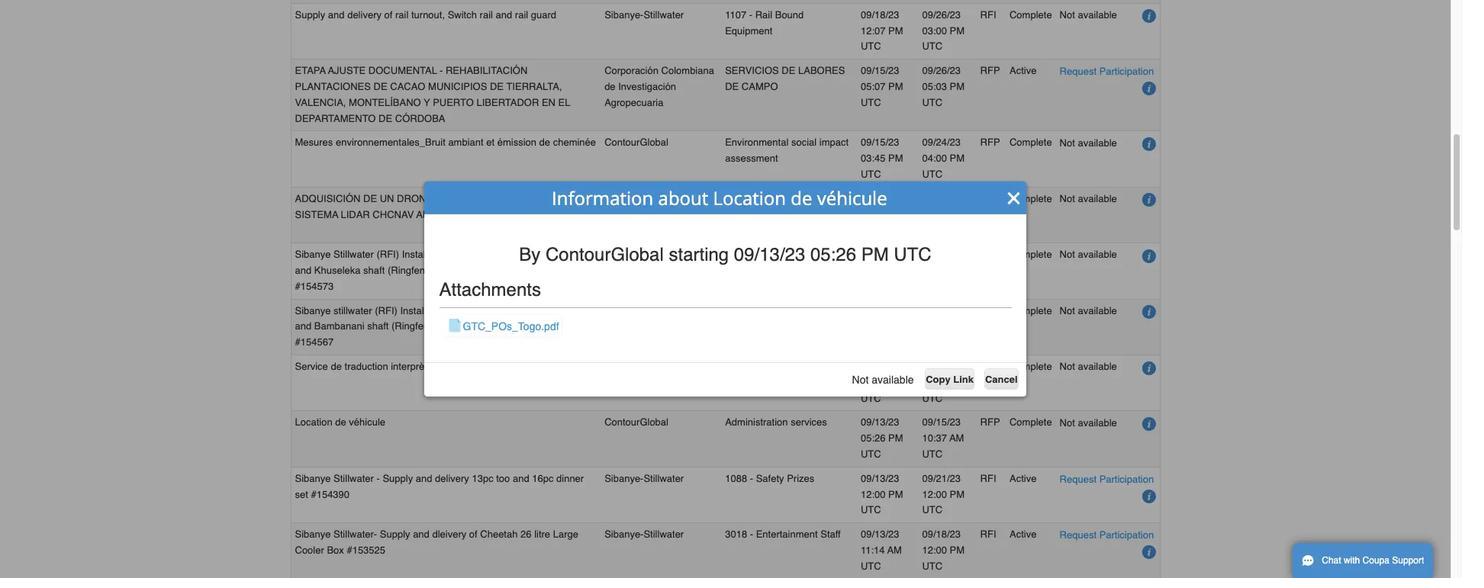Task type: describe. For each thing, give the bounding box(es) containing it.
de right émission
[[539, 137, 551, 148]]

information
[[552, 185, 654, 210]]

09/15/23 for 12:00
[[923, 361, 961, 373]]

large
[[553, 529, 579, 541]]

complete for 09/24/23 04:00 pm utc
[[1010, 137, 1053, 148]]

sibanye-stillwater for sibanye stillwater - supply and delivery 13pc too and 16pc dinner set #154390
[[605, 473, 684, 485]]

departamento
[[295, 113, 376, 124]]

labores
[[799, 65, 846, 77]]

attachments
[[439, 279, 541, 301]]

1088 - safety prizes
[[725, 473, 815, 485]]

rfi for 09/21/23 12:00 pm utc
[[981, 473, 997, 485]]

de down rehabilitación in the top of the page
[[490, 81, 504, 92]]

and right too
[[513, 473, 530, 485]]

request participation button for 09/18/23 12:00 pm utc
[[1060, 528, 1155, 544]]

agropecuaria for adquisición de un drone dji matrice 350 rtk y un sistema lidar chcnav alphaair 450
[[605, 225, 664, 236]]

2 rail from the left
[[480, 9, 493, 21]]

05:26 inside information about location de véhicule dialog
[[811, 244, 857, 265]]

0 horizontal spatial véhicule
[[349, 417, 386, 429]]

en
[[542, 97, 556, 108]]

tierralta,
[[507, 81, 562, 92]]

local
[[509, 265, 530, 276]]

social
[[792, 137, 817, 148]]

available for 09/17/23 02:00 pm utc
[[1078, 305, 1118, 317]]

of inside sibanye stillwater- supply and dleivery of cheetah 26 litre large cooler box #153525
[[469, 529, 478, 541]]

09/17/23 for am
[[923, 249, 961, 261]]

12:00 for 09/13/23
[[861, 489, 886, 501]]

stillwater for supply and delivery of rail turnout, switch rail and rail guard
[[644, 9, 684, 21]]

09/13/23 for 09/13/23 11:14 am utc
[[861, 529, 900, 541]]

09/15/23 03:45 pm utc
[[861, 137, 904, 180]]

matrice
[[453, 193, 497, 205]]

investigación for servicios de labores de campo
[[619, 81, 677, 92]]

servicios
[[725, 65, 779, 77]]

09/15/23 for 03:45
[[861, 137, 900, 148]]

utc for 09/15/23 10:37 am utc
[[923, 449, 943, 460]]

pm for 09/20/23 07:00 pm utc
[[950, 209, 965, 220]]

rfp for 09/15/23 12:00 pm utc
[[981, 361, 1001, 373]]

not for 09/15/23 10:37 am utc
[[1060, 417, 1076, 429]]

supply inside sibanye stillwater - supply and delivery 13pc too and 16pc dinner set #154390
[[383, 473, 413, 485]]

de right service on the left of page
[[331, 361, 342, 373]]

adquisición de un drone dji matrice 350 rtk y un sistema lidar chcnav alphaair 450
[[295, 193, 565, 220]]

émission
[[498, 137, 537, 148]]

2025 for 09/14/23 06:52 am utc
[[725, 305, 748, 317]]

de up montelíbano
[[374, 81, 388, 92]]

06:52
[[861, 321, 886, 332]]

3018
[[725, 529, 748, 541]]

utc for 09/26/23 03:00 pm utc
[[923, 41, 943, 52]]

y inside etapa ajuste documental - rehabilitación plantaciones de cacao municipios de tierralta, valencia, montelíbano y puerto libertador en el departamento de córdoba
[[424, 97, 430, 108]]

09/17/23 for pm
[[923, 305, 961, 317]]

not for 09/17/23 02:00 pm utc
[[1060, 305, 1076, 317]]

fencing for local
[[502, 249, 537, 261]]

of left turnout,
[[384, 9, 393, 21]]

sibanye-stillwater for sibanye stillwater (rfi) installation of clearvu fencing at bathopele and khuseleka shaft (ringfenced to rustenburg local suppliers) #154573
[[605, 249, 684, 261]]

córdoba
[[395, 113, 445, 124]]

khuseleka
[[314, 265, 361, 276]]

utc for 09/14/23 06:52 am utc
[[861, 337, 882, 348]]

entertainment
[[756, 529, 818, 541]]

prizes
[[787, 473, 815, 485]]

and left 13pc
[[416, 473, 432, 485]]

utc for 09/13/23 11:14 am utc
[[861, 561, 882, 572]]

coupa
[[1363, 556, 1390, 566]]

sistema
[[295, 209, 338, 220]]

09/26/23 03:00 pm utc
[[923, 9, 965, 52]]

pm for 09/18/23 12:00 pm utc
[[950, 545, 965, 557]]

chcnav
[[373, 209, 414, 220]]

ajuste
[[328, 65, 366, 77]]

information about location de véhicule
[[552, 185, 888, 210]]

sibanye-stillwater for supply and delivery of rail turnout, switch rail and rail guard
[[605, 9, 684, 21]]

rustenburg for suppliers)
[[459, 321, 510, 332]]

lidar
[[341, 209, 370, 220]]

libertador
[[477, 97, 539, 108]]

adquisición
[[295, 193, 361, 205]]

pm for 09/24/23 04:00 pm utc
[[950, 153, 965, 164]]

by contourglobal starting 09/13/23 05:26 pm utc
[[519, 244, 932, 265]]

request for 09/18/23 12:00 pm utc
[[1060, 530, 1097, 542]]

of inside the sibanye stillwater (rfi) installation of clearvu fencing at kopaneng and bambanani shaft (ringfenced to rustenburg suppliers) #154567
[[451, 305, 459, 317]]

utc for 09/14/23 07:09 am utc
[[861, 281, 882, 292]]

mesures environnementales_bruit ambiant et émission de cheminée
[[295, 137, 596, 148]]

puerto
[[433, 97, 474, 108]]

10:37
[[923, 433, 947, 445]]

utc for 09/15/23 05:07 pm utc
[[861, 97, 882, 108]]

16pc
[[532, 473, 554, 485]]

stillwater inside sibanye stillwater (rfi) installation of clearvu fencing at bathopele and khuseleka shaft (ringfenced to rustenburg local suppliers) #154573
[[334, 249, 374, 261]]

sibanye stillwater- supply and dleivery of cheetah 26 litre large cooler box #153525
[[295, 529, 579, 557]]

de inside equipos y suministros de tecnologia
[[725, 209, 739, 220]]

09/14/23 for 02:46
[[861, 193, 900, 205]]

09/13/23 06:31 pm utc
[[861, 361, 904, 404]]

am for 02:00
[[950, 265, 965, 276]]

with
[[1344, 556, 1361, 566]]

09/13/23 11:14 am utc
[[861, 529, 902, 572]]

dinner
[[557, 473, 584, 485]]

safety
[[756, 473, 784, 485]]

agropecuaria for etapa ajuste documental - rehabilitación plantaciones de cacao municipios de tierralta, valencia, montelíbano y puerto libertador en el departamento de córdoba
[[605, 97, 664, 108]]

26
[[521, 529, 532, 541]]

utc for 09/24/23 04:00 pm utc
[[923, 169, 943, 180]]

installation for stillwater
[[402, 249, 450, 261]]

09/13/23 05:26 pm utc
[[861, 417, 904, 460]]

1 un from the left
[[380, 193, 394, 205]]

pm for 09/17/23 02:00 pm utc
[[950, 321, 965, 332]]

utc for 09/15/23 03:45 pm utc
[[861, 169, 882, 180]]

box
[[327, 545, 344, 557]]

contourglobal for environmental
[[605, 137, 669, 148]]

stillwater
[[334, 305, 372, 317]]

de inside adquisición de un drone dji matrice 350 rtk y un sistema lidar chcnav alphaair 450
[[363, 193, 377, 205]]

09/18/23 12:07 pm utc
[[861, 9, 904, 52]]

etapa
[[295, 65, 326, 77]]

contourglobal for office-
[[605, 361, 669, 373]]

not for 09/20/23 07:00 pm utc
[[1060, 193, 1076, 205]]

12:00 for 09/21/23
[[923, 489, 947, 501]]

06:31
[[861, 377, 886, 388]]

request participation button for 09/21/23 12:00 pm utc
[[1060, 472, 1155, 488]]

contourglobal inside information about location de véhicule dialog
[[546, 244, 664, 265]]

bambanani
[[314, 321, 365, 332]]

etapa ajuste documental - rehabilitación plantaciones de cacao municipios de tierralta, valencia, montelíbano y puerto libertador en el departamento de córdoba
[[295, 65, 571, 124]]

utc for 09/17/23 02:00 pm utc
[[923, 337, 943, 348]]

at for bathopele
[[540, 249, 548, 261]]

1107 - rail bound equipment
[[725, 9, 804, 36]]

cancel button
[[985, 369, 1019, 390]]

available inside information about location de véhicule dialog
[[872, 374, 914, 386]]

rtk
[[519, 193, 539, 205]]

suministros
[[782, 193, 851, 205]]

rustenburg for local
[[455, 265, 506, 276]]

09/13/23 12:00 pm utc
[[861, 473, 904, 516]]

available for 09/26/23 03:00 pm utc
[[1078, 9, 1118, 21]]

copy link button
[[925, 369, 975, 390]]

set
[[295, 489, 308, 501]]

available for 09/17/23 02:00 am utc
[[1078, 249, 1118, 261]]

support
[[1393, 556, 1425, 566]]

am for 11:14
[[888, 545, 902, 557]]

drone
[[397, 193, 433, 205]]

stillwater for sibanye stillwater (rfi) installation of clearvu fencing at bathopele and khuseleka shaft (ringfenced to rustenburg local suppliers) #154573
[[644, 249, 684, 261]]

copy link
[[926, 374, 974, 386]]

utc for 09/13/23 06:31 pm utc
[[861, 393, 882, 404]]

09/14/23 for 06:52
[[861, 305, 900, 317]]

servicios de labores de campo
[[725, 65, 846, 92]]

dleivery
[[432, 529, 467, 541]]

09/21/23
[[923, 473, 961, 485]]

montelíbano
[[349, 97, 421, 108]]

suppliers) inside sibanye stillwater (rfi) installation of clearvu fencing at bathopele and khuseleka shaft (ringfenced to rustenburg local suppliers) #154573
[[532, 265, 575, 276]]

#153525
[[347, 545, 386, 557]]

1 vertical spatial location
[[295, 417, 333, 429]]

- inside etapa ajuste documental - rehabilitación plantaciones de cacao municipios de tierralta, valencia, montelíbano y puerto libertador en el departamento de córdoba
[[440, 65, 443, 77]]

de down servicios
[[725, 81, 739, 92]]

de left about
[[605, 209, 616, 220]]

complete for 09/20/23 07:00 pm utc
[[1010, 193, 1053, 205]]

not inside information about location de véhicule dialog
[[853, 374, 869, 386]]

sibanye- for sibanye stillwater- supply and dleivery of cheetah 26 litre large cooler box #153525
[[605, 529, 644, 541]]

not available for 09/17/23 02:00 am utc
[[1060, 249, 1118, 261]]

sibanye for sibanye stillwater- supply and dleivery of cheetah 26 litre large cooler box #153525
[[295, 529, 331, 541]]

bathopele
[[551, 249, 595, 261]]

not available for 09/24/23 04:00 pm utc
[[1060, 137, 1118, 149]]

pm for 09/21/23 12:00 pm utc
[[950, 489, 965, 501]]

office-support services
[[725, 361, 827, 373]]

suppliers) inside the sibanye stillwater (rfi) installation of clearvu fencing at kopaneng and bambanani shaft (ringfenced to rustenburg suppliers) #154567
[[513, 321, 556, 332]]

assessment
[[725, 153, 778, 164]]

shaft for stillwater
[[363, 265, 385, 276]]

switch
[[448, 9, 477, 21]]

450
[[468, 209, 485, 220]]

09/14/23 06:52 am utc
[[861, 305, 903, 348]]

2025 for 09/14/23 07:09 am utc
[[725, 249, 748, 261]]

de right tierralta,
[[605, 81, 616, 92]]

am for 06:52
[[888, 321, 903, 332]]

utc for 09/20/23 07:00 pm utc
[[923, 225, 943, 236]]

utc for 09/17/23 02:00 am utc
[[923, 281, 943, 292]]

09/13/23 for 09/13/23 06:31 pm utc
[[861, 361, 900, 373]]

not available inside information about location de véhicule dialog
[[853, 374, 914, 386]]

09/14/23 for 07:09
[[861, 249, 900, 261]]

pm for 09/18/23 12:07 pm utc
[[889, 25, 904, 36]]

rail
[[756, 9, 773, 21]]

equipment
[[725, 25, 773, 36]]

sibanye stillwater (rfi) installation of clearvu fencing at kopaneng and bambanani shaft (ringfenced to rustenburg suppliers) #154567
[[295, 305, 594, 348]]

to for suppliers)
[[448, 321, 456, 332]]

turnout,
[[411, 9, 445, 21]]

09/15/23 05:07 pm utc
[[861, 65, 904, 108]]

11:14
[[861, 545, 885, 557]]

09/24/23
[[923, 137, 961, 148]]

- for sibanye stillwater - supply and delivery 13pc too and 16pc dinner set #154390
[[750, 473, 754, 485]]

traduction
[[345, 361, 388, 373]]

09/15/23 for 05:07
[[861, 65, 900, 77]]

participation for 09/18/23 12:00 pm utc
[[1100, 530, 1155, 542]]

pm inside information about location de véhicule dialog
[[862, 244, 889, 265]]

bound
[[775, 9, 804, 21]]

installation for stillwater
[[400, 305, 448, 317]]

investigación for equipos y suministros de tecnologia
[[619, 209, 677, 220]]

service
[[295, 361, 328, 373]]

supply inside sibanye stillwater- supply and dleivery of cheetah 26 litre large cooler box #153525
[[380, 529, 410, 541]]

copy
[[926, 374, 951, 386]]

administration
[[725, 417, 788, 429]]

05:07
[[861, 81, 886, 92]]

interprète
[[391, 361, 433, 373]]

valencia,
[[295, 97, 346, 108]]



Task type: vqa. For each thing, say whether or not it's contained in the screenshot.
Peers HEADING
no



Task type: locate. For each thing, give the bounding box(es) containing it.
09/18/23 inside 09/18/23 12:00 pm utc
[[923, 529, 961, 541]]

request participation button for 09/26/23 05:03 pm utc
[[1060, 64, 1155, 80]]

02:00
[[923, 265, 947, 276], [923, 321, 947, 332]]

shaft down stillwater
[[367, 321, 389, 332]]

de down montelíbano
[[379, 113, 393, 124]]

request participation for 09/18/23 12:00 pm utc
[[1060, 530, 1155, 542]]

y inside adquisición de un drone dji matrice 350 rtk y un sistema lidar chcnav alphaair 450
[[542, 193, 548, 205]]

1 vertical spatial installation
[[400, 305, 448, 317]]

0 vertical spatial rustenburg
[[455, 265, 506, 276]]

utc up 09/13/23 12:00 pm utc
[[861, 449, 882, 460]]

and inside sibanye stillwater (rfi) installation of clearvu fencing at bathopele and khuseleka shaft (ringfenced to rustenburg local suppliers) #154573
[[295, 265, 312, 276]]

1 request from the top
[[1060, 66, 1097, 77]]

sibanye for sibanye stillwater (rfi) installation of clearvu fencing at kopaneng and bambanani shaft (ringfenced to rustenburg suppliers) #154567
[[295, 305, 331, 317]]

utc for 09/13/23 05:26 pm utc
[[861, 449, 882, 460]]

rfi right 09/18/23 12:00 pm utc
[[981, 529, 997, 541]]

utc inside 09/24/23 04:00 pm utc
[[923, 169, 943, 180]]

1 vertical spatial (rfi)
[[375, 305, 398, 317]]

02:00 inside 09/17/23 02:00 pm utc
[[923, 321, 947, 332]]

09/14/23 up "07:09"
[[861, 249, 900, 261]]

1 vertical spatial agropecuaria
[[605, 225, 664, 236]]

rustenburg inside sibanye stillwater (rfi) installation of clearvu fencing at bathopele and khuseleka shaft (ringfenced to rustenburg local suppliers) #154573
[[455, 265, 506, 276]]

7 complete from the top
[[1010, 417, 1053, 429]]

pm for 09/26/23 05:03 pm utc
[[950, 81, 965, 92]]

impact
[[820, 137, 849, 148]]

02:00 for am
[[923, 265, 947, 276]]

utc inside the 09/14/23 07:09 am utc
[[861, 281, 882, 292]]

02:46
[[861, 209, 886, 220]]

3 request participation from the top
[[1060, 530, 1155, 542]]

- up office-
[[750, 305, 754, 317]]

stillwater left 1107
[[644, 9, 684, 21]]

utc for 09/21/23 12:00 pm utc
[[923, 505, 943, 516]]

09/13/23 inside information about location de véhicule dialog
[[734, 244, 806, 265]]

am right "07:09"
[[888, 265, 903, 276]]

information about location de véhicule dialog
[[424, 182, 1027, 397]]

mesures
[[295, 137, 333, 148]]

2 request participation button from the top
[[1060, 472, 1155, 488]]

0 vertical spatial participation
[[1100, 66, 1155, 77]]

participation for 09/26/23 05:03 pm utc
[[1100, 66, 1155, 77]]

- right 3018
[[750, 529, 754, 541]]

un
[[380, 193, 394, 205], [551, 193, 565, 205]]

utc for 09/18/23 12:00 pm utc
[[923, 561, 943, 572]]

y up tecnologia
[[773, 193, 780, 205]]

location down service on the left of page
[[295, 417, 333, 429]]

not available for 09/15/23 10:37 am utc
[[1060, 417, 1118, 429]]

12:00 inside 09/21/23 12:00 pm utc
[[923, 489, 947, 501]]

utc down 11:14
[[861, 561, 882, 572]]

sibanye up set
[[295, 473, 331, 485]]

stillwater left 1088
[[644, 473, 684, 485]]

de
[[782, 65, 796, 77], [374, 81, 388, 92], [490, 81, 504, 92], [725, 81, 739, 92], [379, 113, 393, 124], [363, 193, 377, 205], [725, 209, 739, 220]]

1 horizontal spatial location
[[713, 185, 786, 210]]

fencing up local at top left
[[502, 249, 537, 261]]

investigación
[[619, 81, 677, 92], [619, 209, 677, 220]]

clearvu for local
[[463, 249, 499, 261]]

location inside dialog
[[713, 185, 786, 210]]

y inside equipos y suministros de tecnologia
[[773, 193, 780, 205]]

09/18/23 down 09/21/23 12:00 pm utc
[[923, 529, 961, 541]]

2 09/17/23 from the top
[[923, 305, 961, 317]]

1 vertical spatial services
[[791, 417, 827, 429]]

09/17/23 down 09/20/23 07:00 pm utc
[[923, 249, 961, 261]]

1 vertical spatial fencing
[[500, 305, 535, 317]]

available for 09/15/23 10:37 am utc
[[1078, 417, 1118, 429]]

litre
[[535, 529, 551, 541]]

09/18/23 for 12:07
[[861, 9, 900, 21]]

delivery inside sibanye stillwater - supply and delivery 13pc too and 16pc dinner set #154390
[[435, 473, 469, 485]]

0 vertical spatial (ringfenced
[[388, 265, 441, 276]]

(ringfenced down chcnav
[[388, 265, 441, 276]]

- for sibanye stillwater (rfi) installation of clearvu fencing at kopaneng and bambanani shaft (ringfenced to rustenburg suppliers) #154567
[[750, 305, 754, 317]]

guard
[[531, 9, 557, 21]]

2 corporación colombiana de investigación agropecuaria from the top
[[605, 193, 715, 236]]

security for 09/14/23 07:09 am utc
[[778, 249, 814, 261]]

am right "10:37"
[[950, 433, 965, 445]]

am up 09/17/23 02:00 pm utc
[[950, 265, 965, 276]]

0 vertical spatial clearvu
[[463, 249, 499, 261]]

clearvu inside the sibanye stillwater (rfi) installation of clearvu fencing at kopaneng and bambanani shaft (ringfenced to rustenburg suppliers) #154567
[[462, 305, 497, 317]]

sibanye stillwater - supply and delivery 13pc too and 16pc dinner set #154390
[[295, 473, 584, 501]]

1 vertical spatial s/w
[[756, 305, 775, 317]]

2025
[[725, 249, 748, 261], [725, 305, 748, 317]]

09/17/23 down 09/17/23 02:00 am utc
[[923, 305, 961, 317]]

12:07
[[861, 25, 886, 36]]

09/26/23 05:03 pm utc
[[923, 65, 965, 108]]

and inside sibanye stillwater- supply and dleivery of cheetah 26 litre large cooler box #153525
[[413, 529, 430, 541]]

to inside sibanye stillwater (rfi) installation of clearvu fencing at bathopele and khuseleka shaft (ringfenced to rustenburg local suppliers) #154573
[[444, 265, 452, 276]]

rail
[[395, 9, 409, 21], [480, 9, 493, 21], [515, 9, 528, 21]]

3 sibanye-stillwater from the top
[[605, 305, 684, 317]]

3 sibanye from the top
[[295, 473, 331, 485]]

y
[[424, 97, 430, 108], [542, 193, 548, 205], [773, 193, 780, 205]]

09/13/23 inside the 09/13/23 11:14 am utc
[[861, 529, 900, 541]]

3 rail from the left
[[515, 9, 528, 21]]

09/14/23 inside 09/14/23 06:52 am utc
[[861, 305, 900, 317]]

2 investigación from the top
[[619, 209, 677, 220]]

2 vertical spatial participation
[[1100, 530, 1155, 542]]

shaft
[[363, 265, 385, 276], [367, 321, 389, 332]]

0 vertical spatial 09/17/23
[[923, 249, 961, 261]]

environmental social impact assessment
[[725, 137, 849, 164]]

0 horizontal spatial rail
[[395, 9, 409, 21]]

1 rail from the left
[[395, 9, 409, 21]]

1 horizontal spatial 09/18/23
[[923, 529, 961, 541]]

09/26/23 inside 09/26/23 03:00 pm utc
[[923, 9, 961, 21]]

sibanye inside sibanye stillwater- supply and dleivery of cheetah 26 litre large cooler box #153525
[[295, 529, 331, 541]]

am for 07:09
[[888, 265, 903, 276]]

installation inside sibanye stillwater (rfi) installation of clearvu fencing at bathopele and khuseleka shaft (ringfenced to rustenburg local suppliers) #154573
[[402, 249, 450, 261]]

0 vertical spatial véhicule
[[817, 185, 888, 210]]

1 horizontal spatial un
[[551, 193, 565, 205]]

1 sibanye from the top
[[295, 249, 331, 261]]

(rfi) inside sibanye stillwater (rfi) installation of clearvu fencing at bathopele and khuseleka shaft (ringfenced to rustenburg local suppliers) #154573
[[377, 249, 399, 261]]

1 2025 - s/w  security from the top
[[725, 249, 814, 261]]

utc down 06:52
[[861, 337, 882, 348]]

09/17/23 inside 09/17/23 02:00 pm utc
[[923, 305, 961, 317]]

0 vertical spatial 09/18/23
[[861, 9, 900, 21]]

1 participation from the top
[[1100, 66, 1155, 77]]

0 vertical spatial 09/14/23
[[861, 193, 900, 205]]

2 s/w from the top
[[756, 305, 775, 317]]

contourglobal for administration
[[605, 417, 669, 429]]

véhicule down traduction
[[349, 417, 386, 429]]

4 sibanye from the top
[[295, 529, 331, 541]]

09/13/23 up 11:14
[[861, 529, 900, 541]]

09/15/23 up 05:07
[[861, 65, 900, 77]]

1 corporación colombiana de investigación agropecuaria from the top
[[605, 65, 715, 108]]

and up #154573
[[295, 265, 312, 276]]

utc for 09/26/23 05:03 pm utc
[[923, 97, 943, 108]]

2025 - s/w  security for 09/14/23 06:52 am utc
[[725, 305, 814, 317]]

location de véhicule
[[295, 417, 386, 429]]

09/15/23 inside 09/15/23 10:37 am utc
[[923, 417, 961, 429]]

corporación for adquisición de un drone dji matrice 350 rtk y un sistema lidar chcnav alphaair 450
[[605, 193, 659, 205]]

rfi for 09/17/23 02:00 pm utc
[[981, 305, 997, 317]]

complete for 09/15/23 12:00 pm utc
[[1010, 361, 1053, 373]]

services right support
[[791, 361, 827, 373]]

active for 09/18/23 12:00 pm utc
[[1010, 529, 1037, 541]]

clearvu
[[463, 249, 499, 261], [462, 305, 497, 317]]

4 rfp from the top
[[981, 417, 1001, 429]]

1 vertical spatial 05:26
[[861, 433, 886, 445]]

2 sibanye-stillwater from the top
[[605, 249, 684, 261]]

0 vertical spatial (rfi)
[[377, 249, 399, 261]]

chat with coupa support button
[[1293, 544, 1434, 579]]

rfi
[[981, 9, 997, 21], [981, 305, 997, 317], [981, 473, 997, 485], [981, 529, 997, 541]]

not available
[[1060, 9, 1118, 21], [1060, 137, 1118, 149], [1060, 193, 1118, 205], [1060, 249, 1118, 261], [1060, 305, 1118, 317], [1060, 361, 1118, 373], [853, 374, 914, 386], [1060, 417, 1118, 429]]

am for 10:37
[[950, 433, 965, 445]]

1 horizontal spatial 05:26
[[861, 433, 886, 445]]

1 investigación from the top
[[619, 81, 677, 92]]

1 vertical spatial 09/17/23
[[923, 305, 961, 317]]

pm inside 09/13/23 12:00 pm utc
[[889, 489, 904, 501]]

utc down 04:00
[[923, 169, 943, 180]]

#154567
[[295, 337, 334, 348]]

(ringfenced inside the sibanye stillwater (rfi) installation of clearvu fencing at kopaneng and bambanani shaft (ringfenced to rustenburg suppliers) #154567
[[392, 321, 445, 332]]

security for 09/14/23 06:52 am utc
[[778, 305, 814, 317]]

2 colombiana from the top
[[662, 193, 715, 205]]

(ringfenced up interprète
[[392, 321, 445, 332]]

corporación colombiana de investigación agropecuaria for servicios de labores de campo
[[605, 65, 715, 108]]

utc inside 09/14/23 02:46 pm utc
[[861, 225, 882, 236]]

s/w up support
[[756, 305, 775, 317]]

utc inside 09/13/23 06:31 pm utc
[[861, 393, 882, 404]]

sibanye for sibanye stillwater - supply and delivery 13pc too and 16pc dinner set #154390
[[295, 473, 331, 485]]

by
[[519, 244, 541, 265]]

0 vertical spatial at
[[540, 249, 548, 261]]

1 vertical spatial colombiana
[[662, 193, 715, 205]]

02:00 right the 09/14/23 07:09 am utc on the right
[[923, 265, 947, 276]]

clearvu down attachments at left
[[462, 305, 497, 317]]

rail left guard
[[515, 9, 528, 21]]

too
[[496, 473, 510, 485]]

not for 09/17/23 02:00 am utc
[[1060, 249, 1076, 261]]

2 02:00 from the top
[[923, 321, 947, 332]]

(rfi)
[[377, 249, 399, 261], [375, 305, 398, 317]]

complete for 09/26/23 03:00 pm utc
[[1010, 9, 1053, 21]]

1 sibanye-stillwater from the top
[[605, 9, 684, 21]]

2 rfp from the top
[[981, 137, 1001, 148]]

2 participation from the top
[[1100, 474, 1155, 485]]

4 sibanye-stillwater from the top
[[605, 473, 684, 485]]

0 vertical spatial location
[[713, 185, 786, 210]]

utc right "07:09"
[[894, 244, 932, 265]]

(ringfenced for stillwater
[[388, 265, 441, 276]]

- for sibanye stillwater- supply and dleivery of cheetah 26 litre large cooler box #153525
[[750, 529, 754, 541]]

1 09/26/23 from the top
[[923, 9, 961, 21]]

de left labores
[[782, 65, 796, 77]]

agropecuaria right the el
[[605, 97, 664, 108]]

supply up #153525
[[380, 529, 410, 541]]

rfp right 09/24/23
[[981, 137, 1001, 148]]

2 vertical spatial 09/14/23
[[861, 305, 900, 317]]

1 rfp from the top
[[981, 65, 1001, 77]]

2 vertical spatial supply
[[380, 529, 410, 541]]

pm inside 09/26/23 05:03 pm utc
[[950, 81, 965, 92]]

to inside the sibanye stillwater (rfi) installation of clearvu fencing at kopaneng and bambanani shaft (ringfenced to rustenburg suppliers) #154567
[[448, 321, 456, 332]]

09/26/23 for 03:00
[[923, 9, 961, 21]]

sibanye- for sibanye stillwater - supply and delivery 13pc too and 16pc dinner set #154390
[[605, 473, 644, 485]]

utc down 02:46
[[861, 225, 882, 236]]

3 participation from the top
[[1100, 530, 1155, 542]]

0 vertical spatial request participation
[[1060, 66, 1155, 77]]

2 vertical spatial request participation button
[[1060, 528, 1155, 544]]

1 vertical spatial 09/26/23
[[923, 65, 961, 77]]

0 horizontal spatial location
[[295, 417, 333, 429]]

available for 09/24/23 04:00 pm utc
[[1078, 137, 1118, 149]]

1 agropecuaria from the top
[[605, 97, 664, 108]]

09/14/23 inside the 09/14/23 07:09 am utc
[[861, 249, 900, 261]]

utc inside 09/26/23 03:00 pm utc
[[923, 41, 943, 52]]

0 vertical spatial supply
[[295, 9, 325, 21]]

09/20/23 07:00 pm utc
[[923, 193, 965, 236]]

1 vertical spatial corporación
[[605, 193, 659, 205]]

09/13/23 inside 09/13/23 05:26 pm utc
[[861, 417, 900, 429]]

3018 - entertainment staff
[[725, 529, 841, 541]]

not available for 09/15/23 12:00 pm utc
[[1060, 361, 1118, 373]]

sibanye- for supply and delivery of rail turnout, switch rail and rail guard
[[605, 9, 644, 21]]

0 vertical spatial services
[[791, 361, 827, 373]]

09/13/23 inside 09/13/23 12:00 pm utc
[[861, 473, 900, 485]]

3 09/14/23 from the top
[[861, 305, 900, 317]]

rustenburg inside the sibanye stillwater (rfi) installation of clearvu fencing at kopaneng and bambanani shaft (ringfenced to rustenburg suppliers) #154567
[[459, 321, 510, 332]]

2 horizontal spatial rail
[[515, 9, 528, 21]]

1 complete from the top
[[1010, 9, 1053, 21]]

1 horizontal spatial véhicule
[[817, 185, 888, 210]]

0 vertical spatial s/w
[[756, 249, 775, 261]]

pm for 09/26/23 03:00 pm utc
[[950, 25, 965, 36]]

2 09/14/23 from the top
[[861, 249, 900, 261]]

5 sibanye- from the top
[[605, 529, 644, 541]]

corporación colombiana de investigación agropecuaria
[[605, 65, 715, 108], [605, 193, 715, 236]]

1 vertical spatial 2025 - s/w  security
[[725, 305, 814, 317]]

09/15/23 up "10:37"
[[923, 417, 961, 429]]

02:00 inside 09/17/23 02:00 am utc
[[923, 265, 947, 276]]

2 2025 - s/w  security from the top
[[725, 305, 814, 317]]

utc for 09/14/23 02:46 pm utc
[[861, 225, 882, 236]]

09/13/23 for 09/13/23 05:26 pm utc
[[861, 417, 900, 429]]

of down "alphaair"
[[452, 249, 461, 261]]

1 request participation from the top
[[1060, 66, 1155, 77]]

delivery
[[348, 9, 382, 21], [435, 473, 469, 485]]

1 vertical spatial to
[[448, 321, 456, 332]]

5 complete from the top
[[1010, 305, 1053, 317]]

0 vertical spatial request participation button
[[1060, 64, 1155, 80]]

stillwater left 3018
[[644, 529, 684, 541]]

sibanye up "cooler"
[[295, 529, 331, 541]]

1 09/14/23 from the top
[[861, 193, 900, 205]]

2 un from the left
[[551, 193, 565, 205]]

agropecuaria down information
[[605, 225, 664, 236]]

0 vertical spatial installation
[[402, 249, 450, 261]]

de up lidar
[[363, 193, 377, 205]]

1 security from the top
[[778, 249, 814, 261]]

and up the ajuste
[[328, 9, 345, 21]]

available for 09/20/23 07:00 pm utc
[[1078, 193, 1118, 205]]

complete for 09/15/23 10:37 am utc
[[1010, 417, 1053, 429]]

pm inside 09/18/23 12:07 pm utc
[[889, 25, 904, 36]]

at inside the sibanye stillwater (rfi) installation of clearvu fencing at kopaneng and bambanani shaft (ringfenced to rustenburg suppliers) #154567
[[538, 305, 546, 317]]

2025 - s/w  security down tecnologia
[[725, 249, 814, 261]]

-
[[750, 9, 753, 21], [440, 65, 443, 77], [750, 249, 754, 261], [750, 305, 754, 317], [377, 473, 380, 485], [750, 473, 754, 485], [750, 529, 754, 541]]

1 vertical spatial 09/18/23
[[923, 529, 961, 541]]

09/26/23 up 03:00
[[923, 9, 961, 21]]

pm for 09/15/23 03:45 pm utc
[[889, 153, 904, 164]]

cancel
[[986, 374, 1018, 386]]

not for 09/24/23 04:00 pm utc
[[1060, 137, 1076, 149]]

request participation for 09/26/23 05:03 pm utc
[[1060, 66, 1155, 77]]

1 vertical spatial 02:00
[[923, 321, 947, 332]]

1 vertical spatial 2025
[[725, 305, 748, 317]]

0 vertical spatial 05:26
[[811, 244, 857, 265]]

utc down the 07:00
[[923, 225, 943, 236]]

suppliers) down bathopele
[[532, 265, 575, 276]]

09/13/23 down 09/13/23 05:26 pm utc
[[861, 473, 900, 485]]

2 corporación from the top
[[605, 193, 659, 205]]

documental
[[369, 65, 437, 77]]

1 vertical spatial (ringfenced
[[392, 321, 445, 332]]

s/w down tecnologia
[[756, 249, 775, 261]]

2 request participation from the top
[[1060, 474, 1155, 485]]

rail left turnout,
[[395, 9, 409, 21]]

0 vertical spatial 2025 - s/w  security
[[725, 249, 814, 261]]

of down attachments at left
[[451, 305, 459, 317]]

05:26 left "07:09"
[[811, 244, 857, 265]]

and left guard
[[496, 9, 512, 21]]

(ringfenced for stillwater
[[392, 321, 445, 332]]

5 sibanye-stillwater from the top
[[605, 529, 684, 541]]

pm inside "09/15/23 12:00 pm utc"
[[950, 377, 965, 388]]

1 vertical spatial active
[[1010, 473, 1037, 485]]

pm inside 09/17/23 02:00 pm utc
[[950, 321, 965, 332]]

09/15/23 10:37 am utc
[[923, 417, 965, 460]]

09/14/23 up 02:46
[[861, 193, 900, 205]]

0 vertical spatial colombiana
[[662, 65, 715, 77]]

0 vertical spatial shaft
[[363, 265, 385, 276]]

utc up 09/17/23 02:00 pm utc
[[923, 281, 943, 292]]

2 sibanye- from the top
[[605, 249, 644, 261]]

installation down "alphaair"
[[402, 249, 450, 261]]

utc inside 09/14/23 06:52 am utc
[[861, 337, 882, 348]]

1 horizontal spatial delivery
[[435, 473, 469, 485]]

09/14/23 inside 09/14/23 02:46 pm utc
[[861, 193, 900, 205]]

pm inside 09/20/23 07:00 pm utc
[[950, 209, 965, 220]]

fencing inside the sibanye stillwater (rfi) installation of clearvu fencing at kopaneng and bambanani shaft (ringfenced to rustenburg suppliers) #154567
[[500, 305, 535, 317]]

09/26/23 inside 09/26/23 05:03 pm utc
[[923, 65, 961, 77]]

shaft right khuseleka
[[363, 265, 385, 276]]

shaft for stillwater
[[367, 321, 389, 332]]

3 request participation button from the top
[[1060, 528, 1155, 544]]

am inside 09/17/23 02:00 am utc
[[950, 265, 965, 276]]

4 sibanye- from the top
[[605, 473, 644, 485]]

2025 down tecnologia
[[725, 249, 748, 261]]

4 complete from the top
[[1010, 249, 1053, 261]]

(rfi) for stillwater
[[375, 305, 398, 317]]

sibanye inside the sibanye stillwater (rfi) installation of clearvu fencing at kopaneng and bambanani shaft (ringfenced to rustenburg suppliers) #154567
[[295, 305, 331, 317]]

am inside 09/14/23 06:52 am utc
[[888, 321, 903, 332]]

1 horizontal spatial y
[[542, 193, 548, 205]]

2 horizontal spatial y
[[773, 193, 780, 205]]

link
[[954, 374, 974, 386]]

09/18/23 inside 09/18/23 12:07 pm utc
[[861, 9, 900, 21]]

05:03
[[923, 81, 947, 92]]

09/15/23 inside 09/15/23 05:07 pm utc
[[861, 65, 900, 77]]

cacao
[[390, 81, 426, 92]]

sibanye- for sibanye stillwater (rfi) installation of clearvu fencing at bathopele and khuseleka shaft (ringfenced to rustenburg local suppliers) #154573
[[605, 249, 644, 261]]

09/18/23 for 12:00
[[923, 529, 961, 541]]

utc inside 09/18/23 12:00 pm utc
[[923, 561, 943, 572]]

0 horizontal spatial y
[[424, 97, 430, 108]]

utc inside 09/17/23 02:00 am utc
[[923, 281, 943, 292]]

utc up 11:14
[[861, 505, 882, 516]]

sibanye- for sibanye stillwater (rfi) installation of clearvu fencing at kopaneng and bambanani shaft (ringfenced to rustenburg suppliers) #154567
[[605, 305, 644, 317]]

0 horizontal spatial delivery
[[348, 9, 382, 21]]

1 vertical spatial security
[[778, 305, 814, 317]]

(rfi) down chcnav
[[377, 249, 399, 261]]

(rfi) inside the sibanye stillwater (rfi) installation of clearvu fencing at kopaneng and bambanani shaft (ringfenced to rustenburg suppliers) #154567
[[375, 305, 398, 317]]

not available for 09/20/23 07:00 pm utc
[[1060, 193, 1118, 205]]

sibanye up khuseleka
[[295, 249, 331, 261]]

09/24/23 04:00 pm utc
[[923, 137, 965, 180]]

about
[[659, 185, 709, 210]]

2 agropecuaria from the top
[[605, 225, 664, 236]]

de down 'service de traduction interprète'
[[335, 417, 346, 429]]

et
[[487, 137, 495, 148]]

0 horizontal spatial 05:26
[[811, 244, 857, 265]]

am right 11:14
[[888, 545, 902, 557]]

pm inside 09/13/23 06:31 pm utc
[[889, 377, 904, 388]]

am inside the 09/14/23 07:09 am utc
[[888, 265, 903, 276]]

3 request from the top
[[1060, 530, 1097, 542]]

rfp down cancel
[[981, 417, 1001, 429]]

office-
[[725, 361, 755, 373]]

1 vertical spatial clearvu
[[462, 305, 497, 317]]

03:00
[[923, 25, 947, 36]]

of inside sibanye stillwater (rfi) installation of clearvu fencing at bathopele and khuseleka shaft (ringfenced to rustenburg local suppliers) #154573
[[452, 249, 461, 261]]

plantaciones
[[295, 81, 371, 92]]

3 rfi from the top
[[981, 473, 997, 485]]

1 vertical spatial véhicule
[[349, 417, 386, 429]]

colombiana left servicios
[[662, 65, 715, 77]]

12:00 for 09/18/23
[[923, 545, 947, 557]]

utc inside 09/13/23 12:00 pm utc
[[861, 505, 882, 516]]

kopaneng
[[549, 305, 594, 317]]

2 active from the top
[[1010, 473, 1037, 485]]

request participation button
[[1060, 64, 1155, 80], [1060, 472, 1155, 488], [1060, 528, 1155, 544]]

0 horizontal spatial un
[[380, 193, 394, 205]]

pm for 09/13/23 05:26 pm utc
[[889, 433, 904, 445]]

utc for 09/15/23 12:00 pm utc
[[923, 393, 943, 404]]

(ringfenced inside sibanye stillwater (rfi) installation of clearvu fencing at bathopele and khuseleka shaft (ringfenced to rustenburg local suppliers) #154573
[[388, 265, 441, 276]]

stillwater inside sibanye stillwater - supply and delivery 13pc too and 16pc dinner set #154390
[[334, 473, 374, 485]]

pm for 09/15/23 05:07 pm utc
[[889, 81, 904, 92]]

1 s/w from the top
[[756, 249, 775, 261]]

#154390
[[311, 489, 350, 501]]

1 02:00 from the top
[[923, 265, 947, 276]]

participation
[[1100, 66, 1155, 77], [1100, 474, 1155, 485], [1100, 530, 1155, 542]]

09/26/23 for 05:03
[[923, 65, 961, 77]]

rfi right 09/17/23 02:00 pm utc
[[981, 305, 997, 317]]

utc inside 09/21/23 12:00 pm utc
[[923, 505, 943, 516]]

02:00 for pm
[[923, 321, 947, 332]]

pm inside 09/21/23 12:00 pm utc
[[950, 489, 965, 501]]

0 vertical spatial delivery
[[348, 9, 382, 21]]

colombiana for equipos y suministros de tecnologia
[[662, 193, 715, 205]]

1 vertical spatial shaft
[[367, 321, 389, 332]]

un right rtk
[[551, 193, 565, 205]]

utc inside 09/20/23 07:00 pm utc
[[923, 225, 943, 236]]

4 rfi from the top
[[981, 529, 997, 541]]

1 corporación from the top
[[605, 65, 659, 77]]

0 vertical spatial request
[[1060, 66, 1097, 77]]

de inside dialog
[[791, 185, 813, 210]]

6 complete from the top
[[1010, 361, 1053, 373]]

y right rtk
[[542, 193, 548, 205]]

sibanye for sibanye stillwater (rfi) installation of clearvu fencing at bathopele and khuseleka shaft (ringfenced to rustenburg local suppliers) #154573
[[295, 249, 331, 261]]

pm for 09/14/23 02:46 pm utc
[[889, 209, 904, 220]]

1 vertical spatial corporación colombiana de investigación agropecuaria
[[605, 193, 715, 236]]

agropecuaria
[[605, 97, 664, 108], [605, 225, 664, 236]]

0 vertical spatial investigación
[[619, 81, 677, 92]]

pm inside 09/24/23 04:00 pm utc
[[950, 153, 965, 164]]

am inside 09/15/23 10:37 am utc
[[950, 433, 965, 445]]

0 vertical spatial security
[[778, 249, 814, 261]]

1 vertical spatial supply
[[383, 473, 413, 485]]

0 vertical spatial corporación colombiana de investigación agropecuaria
[[605, 65, 715, 108]]

pm inside 09/14/23 02:46 pm utc
[[889, 209, 904, 220]]

0 vertical spatial active
[[1010, 65, 1037, 77]]

- left rail
[[750, 9, 753, 21]]

véhicule inside dialog
[[817, 185, 888, 210]]

1 rfi from the top
[[981, 9, 997, 21]]

sibanye-stillwater for sibanye stillwater (rfi) installation of clearvu fencing at kopaneng and bambanani shaft (ringfenced to rustenburg suppliers) #154567
[[605, 305, 684, 317]]

utc inside information about location de véhicule dialog
[[894, 244, 932, 265]]

2 vertical spatial request
[[1060, 530, 1097, 542]]

stillwater down 'starting'
[[644, 305, 684, 317]]

and left the dleivery
[[413, 529, 430, 541]]

1 sibanye- from the top
[[605, 9, 644, 21]]

rustenburg down attachments at left
[[459, 321, 510, 332]]

(ringfenced
[[388, 265, 441, 276], [392, 321, 445, 332]]

location
[[713, 185, 786, 210], [295, 417, 333, 429]]

utc down "07:09"
[[861, 281, 882, 292]]

1 2025 from the top
[[725, 249, 748, 261]]

sibanye inside sibanye stillwater - supply and delivery 13pc too and 16pc dinner set #154390
[[295, 473, 331, 485]]

2 vertical spatial active
[[1010, 529, 1037, 541]]

utc
[[861, 41, 882, 52], [923, 41, 943, 52], [861, 97, 882, 108], [923, 97, 943, 108], [861, 169, 882, 180], [923, 169, 943, 180], [861, 225, 882, 236], [923, 225, 943, 236], [894, 244, 932, 265], [861, 281, 882, 292], [923, 281, 943, 292], [861, 337, 882, 348], [923, 337, 943, 348], [861, 393, 882, 404], [923, 393, 943, 404], [861, 449, 882, 460], [923, 449, 943, 460], [861, 505, 882, 516], [923, 505, 943, 516], [861, 561, 882, 572], [923, 561, 943, 572]]

13pc
[[472, 473, 494, 485]]

09/15/23 up copy
[[923, 361, 961, 373]]

at left kopaneng
[[538, 305, 546, 317]]

1 vertical spatial participation
[[1100, 474, 1155, 485]]

1 colombiana from the top
[[662, 65, 715, 77]]

09/26/23 up '05:03'
[[923, 65, 961, 77]]

09/14/23 02:46 pm utc
[[861, 193, 904, 236]]

09/15/23 12:00 pm utc
[[923, 361, 965, 404]]

cheetah
[[480, 529, 518, 541]]

1 vertical spatial rustenburg
[[459, 321, 510, 332]]

1 vertical spatial delivery
[[435, 473, 469, 485]]

1 vertical spatial investigación
[[619, 209, 677, 220]]

2 complete from the top
[[1010, 137, 1053, 148]]

09/15/23 inside 09/15/23 03:45 pm utc
[[861, 137, 900, 148]]

05:26 down 06:31
[[861, 433, 886, 445]]

1 09/17/23 from the top
[[923, 249, 961, 261]]

2 vertical spatial request participation
[[1060, 530, 1155, 542]]

0 vertical spatial 09/26/23
[[923, 9, 961, 21]]

complete
[[1010, 9, 1053, 21], [1010, 137, 1053, 148], [1010, 193, 1053, 205], [1010, 249, 1053, 261], [1010, 305, 1053, 317], [1010, 361, 1053, 373], [1010, 417, 1053, 429]]

09/13/23 down 09/13/23 06:31 pm utc
[[861, 417, 900, 429]]

pm inside 09/15/23 05:07 pm utc
[[889, 81, 904, 92]]

dji
[[436, 193, 451, 205]]

1 vertical spatial 09/14/23
[[861, 249, 900, 261]]

supply up sibanye stillwater- supply and dleivery of cheetah 26 litre large cooler box #153525 at the bottom
[[383, 473, 413, 485]]

pm inside 09/26/23 03:00 pm utc
[[950, 25, 965, 36]]

gtc_pos_togo.pdf
[[463, 321, 559, 333]]

0 vertical spatial suppliers)
[[532, 265, 575, 276]]

utc inside 09/13/23 05:26 pm utc
[[861, 449, 882, 460]]

am inside the 09/13/23 11:14 am utc
[[888, 545, 902, 557]]

supply up etapa
[[295, 9, 325, 21]]

complete for 09/17/23 02:00 am utc
[[1010, 249, 1053, 261]]

09/15/23 up 03:45
[[861, 137, 900, 148]]

09/17/23 inside 09/17/23 02:00 am utc
[[923, 249, 961, 261]]

0 vertical spatial agropecuaria
[[605, 97, 664, 108]]

1 vertical spatial request participation
[[1060, 474, 1155, 485]]

service de traduction interprète
[[295, 361, 433, 373]]

0 vertical spatial fencing
[[502, 249, 537, 261]]

un up chcnav
[[380, 193, 394, 205]]

services
[[791, 361, 827, 373], [791, 417, 827, 429]]

campo
[[742, 81, 778, 92]]

0 vertical spatial 2025
[[725, 249, 748, 261]]

and inside the sibanye stillwater (rfi) installation of clearvu fencing at kopaneng and bambanani shaft (ringfenced to rustenburg suppliers) #154567
[[295, 321, 312, 332]]

2 2025 from the top
[[725, 305, 748, 317]]

supply
[[295, 9, 325, 21], [383, 473, 413, 485], [380, 529, 410, 541]]

3 sibanye- from the top
[[605, 305, 644, 317]]

3 active from the top
[[1010, 529, 1037, 541]]

0 vertical spatial 02:00
[[923, 265, 947, 276]]

(rfi) right stillwater
[[375, 305, 398, 317]]

at inside sibanye stillwater (rfi) installation of clearvu fencing at bathopele and khuseleka shaft (ringfenced to rustenburg local suppliers) #154573
[[540, 249, 548, 261]]

02:00 right 09/14/23 06:52 am utc
[[923, 321, 947, 332]]

close image
[[1007, 191, 1022, 206]]

not for 09/15/23 12:00 pm utc
[[1060, 361, 1076, 373]]

sibanye-
[[605, 9, 644, 21], [605, 249, 644, 261], [605, 305, 644, 317], [605, 473, 644, 485], [605, 529, 644, 541]]

1 active from the top
[[1010, 65, 1037, 77]]

alphaair
[[417, 209, 465, 220]]

2025 - s/w  security up support
[[725, 305, 814, 317]]

ambiant
[[448, 137, 484, 148]]

fencing
[[502, 249, 537, 261], [500, 305, 535, 317]]

#154573
[[295, 281, 334, 292]]

fencing for suppliers)
[[500, 305, 535, 317]]

- inside sibanye stillwater - supply and delivery 13pc too and 16pc dinner set #154390
[[377, 473, 380, 485]]

not available for 09/17/23 02:00 pm utc
[[1060, 305, 1118, 317]]

stillwater up khuseleka
[[334, 249, 374, 261]]

utc inside 09/18/23 12:07 pm utc
[[861, 41, 882, 52]]

rfi right 09/26/23 03:00 pm utc
[[981, 9, 997, 21]]

0 vertical spatial corporación
[[605, 65, 659, 77]]

1 vertical spatial request participation button
[[1060, 472, 1155, 488]]

pm inside 09/15/23 03:45 pm utc
[[889, 153, 904, 164]]

1 vertical spatial suppliers)
[[513, 321, 556, 332]]

05:26 inside 09/13/23 05:26 pm utc
[[861, 433, 886, 445]]

09/15/23 inside "09/15/23 12:00 pm utc"
[[923, 361, 961, 373]]

0 horizontal spatial 09/18/23
[[861, 9, 900, 21]]

2 sibanye from the top
[[295, 305, 331, 317]]

2025 up office-
[[725, 305, 748, 317]]

véhicule
[[817, 185, 888, 210], [349, 417, 386, 429]]

3 complete from the top
[[1010, 193, 1053, 205]]

12:00 inside 09/18/23 12:00 pm utc
[[923, 545, 947, 557]]

1 vertical spatial request
[[1060, 474, 1097, 485]]

0 vertical spatial to
[[444, 265, 452, 276]]

security
[[778, 249, 814, 261], [778, 305, 814, 317]]

2 request from the top
[[1060, 474, 1097, 485]]

sibanye down #154573
[[295, 305, 331, 317]]

1 horizontal spatial rail
[[480, 9, 493, 21]]

tecnologia
[[742, 209, 807, 220]]

12:00 up 11:14
[[861, 489, 886, 501]]

shaft inside the sibanye stillwater (rfi) installation of clearvu fencing at kopaneng and bambanani shaft (ringfenced to rustenburg suppliers) #154567
[[367, 321, 389, 332]]

09/18/23 up "12:07"
[[861, 9, 900, 21]]

utc inside 09/26/23 05:03 pm utc
[[923, 97, 943, 108]]

y up córdoba
[[424, 97, 430, 108]]

2 security from the top
[[778, 305, 814, 317]]

at left bathopele
[[540, 249, 548, 261]]

1 request participation button from the top
[[1060, 64, 1155, 80]]

3 rfp from the top
[[981, 361, 1001, 373]]

utc inside 09/17/23 02:00 pm utc
[[923, 337, 943, 348]]

rfi for 09/26/23 03:00 pm utc
[[981, 9, 997, 21]]

shaft inside sibanye stillwater (rfi) installation of clearvu fencing at bathopele and khuseleka shaft (ringfenced to rustenburg local suppliers) #154573
[[363, 265, 385, 276]]

2 rfi from the top
[[981, 305, 997, 317]]

2 09/26/23 from the top
[[923, 65, 961, 77]]

stillwater for sibanye stillwater (rfi) installation of clearvu fencing at kopaneng and bambanani shaft (ringfenced to rustenburg suppliers) #154567
[[644, 305, 684, 317]]

contourglobal
[[605, 137, 669, 148], [546, 244, 664, 265], [605, 361, 669, 373], [605, 417, 669, 429]]

1 vertical spatial at
[[538, 305, 546, 317]]

to
[[444, 265, 452, 276], [448, 321, 456, 332]]

09/17/23 02:00 pm utc
[[923, 305, 965, 348]]

security up office-support services
[[778, 305, 814, 317]]

(rfi) for stillwater
[[377, 249, 399, 261]]



